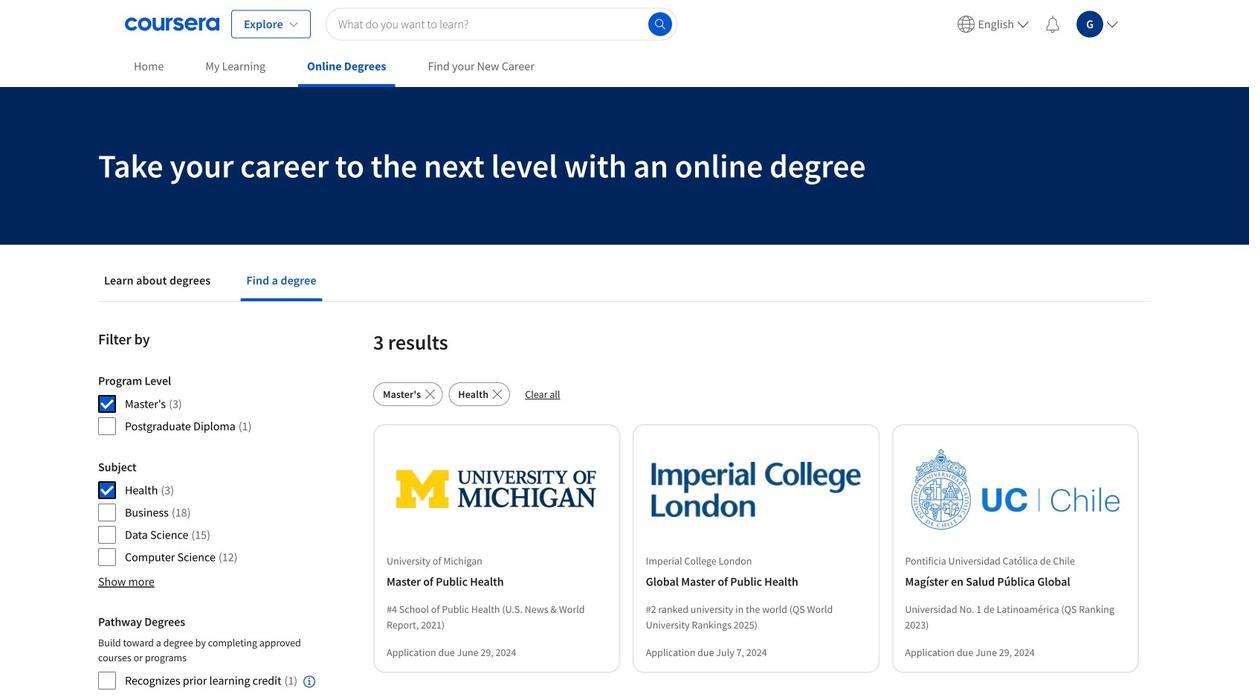 Task type: locate. For each thing, give the bounding box(es) containing it.
0 vertical spatial group
[[98, 373, 326, 436]]

pontificia universidad católica de chile logo image
[[911, 443, 1120, 536]]

information about this filter image
[[304, 676, 315, 688]]

None search field
[[326, 8, 678, 41]]

group
[[98, 373, 326, 436], [98, 460, 326, 567], [98, 614, 326, 691]]

What do you want to learn? text field
[[326, 8, 678, 41]]

tab list
[[98, 263, 1151, 301]]

3 group from the top
[[98, 614, 326, 691]]

menu
[[952, 0, 1125, 48]]

1 group from the top
[[98, 373, 326, 436]]

imperial college london logo image
[[652, 443, 861, 536]]

coursera image
[[125, 12, 219, 36]]

2 vertical spatial group
[[98, 614, 326, 691]]

2 group from the top
[[98, 460, 326, 567]]

1 vertical spatial group
[[98, 460, 326, 567]]



Task type: vqa. For each thing, say whether or not it's contained in the screenshot.
topmost group
yes



Task type: describe. For each thing, give the bounding box(es) containing it.
university of michigan logo image
[[393, 443, 601, 536]]



